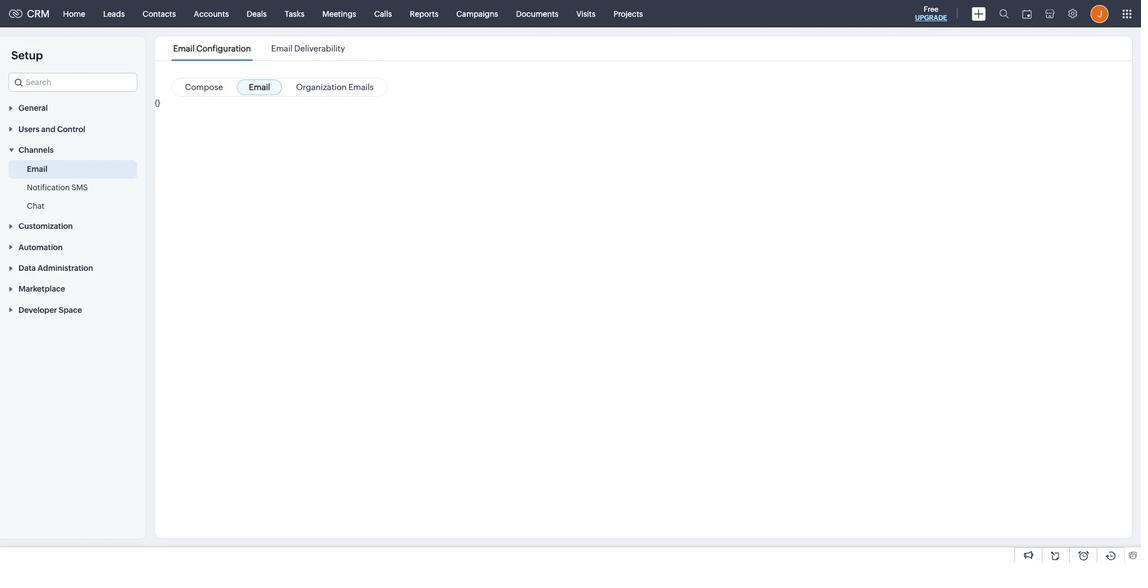 Task type: describe. For each thing, give the bounding box(es) containing it.
users and control button
[[0, 118, 146, 139]]

administration
[[38, 264, 93, 273]]

and
[[41, 125, 55, 134]]

users
[[18, 125, 40, 134]]

marketplace button
[[0, 279, 146, 300]]

free upgrade
[[915, 5, 947, 22]]

accounts link
[[185, 0, 238, 27]]

email for email configuration
[[173, 44, 195, 53]]

compose
[[185, 82, 223, 92]]

visits link
[[568, 0, 605, 27]]

customization
[[18, 222, 73, 231]]

visits
[[577, 9, 596, 18]]

home link
[[54, 0, 94, 27]]

documents link
[[507, 0, 568, 27]]

accounts
[[194, 9, 229, 18]]

channels region
[[0, 160, 146, 216]]

space
[[59, 306, 82, 315]]

data administration
[[18, 264, 93, 273]]

compose link
[[173, 80, 235, 95]]

crm link
[[9, 8, 50, 20]]

control
[[57, 125, 85, 134]]

emails
[[348, 82, 374, 92]]

contacts link
[[134, 0, 185, 27]]

email deliverability link
[[270, 44, 347, 53]]

chat link
[[27, 201, 44, 212]]

notification sms link
[[27, 182, 88, 193]]

profile image
[[1091, 5, 1109, 23]]

create menu image
[[972, 7, 986, 20]]

email for email deliverability
[[271, 44, 293, 53]]

notification
[[27, 183, 70, 192]]

meetings link
[[314, 0, 365, 27]]

automation button
[[0, 237, 146, 258]]

0 horizontal spatial email link
[[27, 164, 47, 175]]

users and control
[[18, 125, 85, 134]]

organization emails link
[[284, 80, 386, 95]]

sms
[[71, 183, 88, 192]]

search image
[[999, 9, 1009, 18]]

data administration button
[[0, 258, 146, 279]]

email configuration link
[[172, 44, 253, 53]]

notification sms
[[27, 183, 88, 192]]

{}
[[155, 99, 160, 108]]

organization emails
[[296, 82, 374, 92]]

contacts
[[143, 9, 176, 18]]

email configuration
[[173, 44, 251, 53]]

meetings
[[323, 9, 356, 18]]

calls link
[[365, 0, 401, 27]]

tasks link
[[276, 0, 314, 27]]

leads
[[103, 9, 125, 18]]

leads link
[[94, 0, 134, 27]]



Task type: vqa. For each thing, say whether or not it's contained in the screenshot.
logo on the left of page
no



Task type: locate. For each thing, give the bounding box(es) containing it.
email deliverability
[[271, 44, 345, 53]]

upgrade
[[915, 14, 947, 22]]

crm
[[27, 8, 50, 20]]

create menu element
[[965, 0, 993, 27]]

deals link
[[238, 0, 276, 27]]

automation
[[18, 243, 63, 252]]

channels
[[18, 146, 54, 155]]

tasks
[[285, 9, 305, 18]]

list containing email configuration
[[163, 36, 355, 61]]

None field
[[8, 73, 137, 92]]

home
[[63, 9, 85, 18]]

email down channels
[[27, 165, 47, 174]]

data
[[18, 264, 36, 273]]

chat
[[27, 202, 44, 211]]

profile element
[[1084, 0, 1116, 27]]

customization button
[[0, 216, 146, 237]]

reports link
[[401, 0, 447, 27]]

general button
[[0, 98, 146, 118]]

deals
[[247, 9, 267, 18]]

documents
[[516, 9, 559, 18]]

email inside channels region
[[27, 165, 47, 174]]

email link down configuration
[[237, 80, 282, 95]]

email
[[173, 44, 195, 53], [271, 44, 293, 53], [249, 82, 270, 92], [27, 165, 47, 174]]

developer
[[18, 306, 57, 315]]

projects
[[614, 9, 643, 18]]

calendar image
[[1022, 9, 1032, 18]]

1 vertical spatial email link
[[27, 164, 47, 175]]

0 vertical spatial email link
[[237, 80, 282, 95]]

search element
[[993, 0, 1016, 27]]

1 horizontal spatial email link
[[237, 80, 282, 95]]

free
[[924, 5, 939, 13]]

developer space
[[18, 306, 82, 315]]

general
[[18, 104, 48, 113]]

email for right email link
[[249, 82, 270, 92]]

reports
[[410, 9, 439, 18]]

channels button
[[0, 139, 146, 160]]

email link
[[237, 80, 282, 95], [27, 164, 47, 175]]

marketplace
[[18, 285, 65, 294]]

email left configuration
[[173, 44, 195, 53]]

Search text field
[[9, 73, 137, 91]]

campaigns link
[[447, 0, 507, 27]]

setup
[[11, 49, 43, 62]]

calls
[[374, 9, 392, 18]]

projects link
[[605, 0, 652, 27]]

email down configuration
[[249, 82, 270, 92]]

email down tasks link
[[271, 44, 293, 53]]

organization
[[296, 82, 347, 92]]

configuration
[[196, 44, 251, 53]]

list
[[163, 36, 355, 61]]

deliverability
[[294, 44, 345, 53]]

email link down channels
[[27, 164, 47, 175]]

developer space button
[[0, 300, 146, 321]]

campaigns
[[456, 9, 498, 18]]



